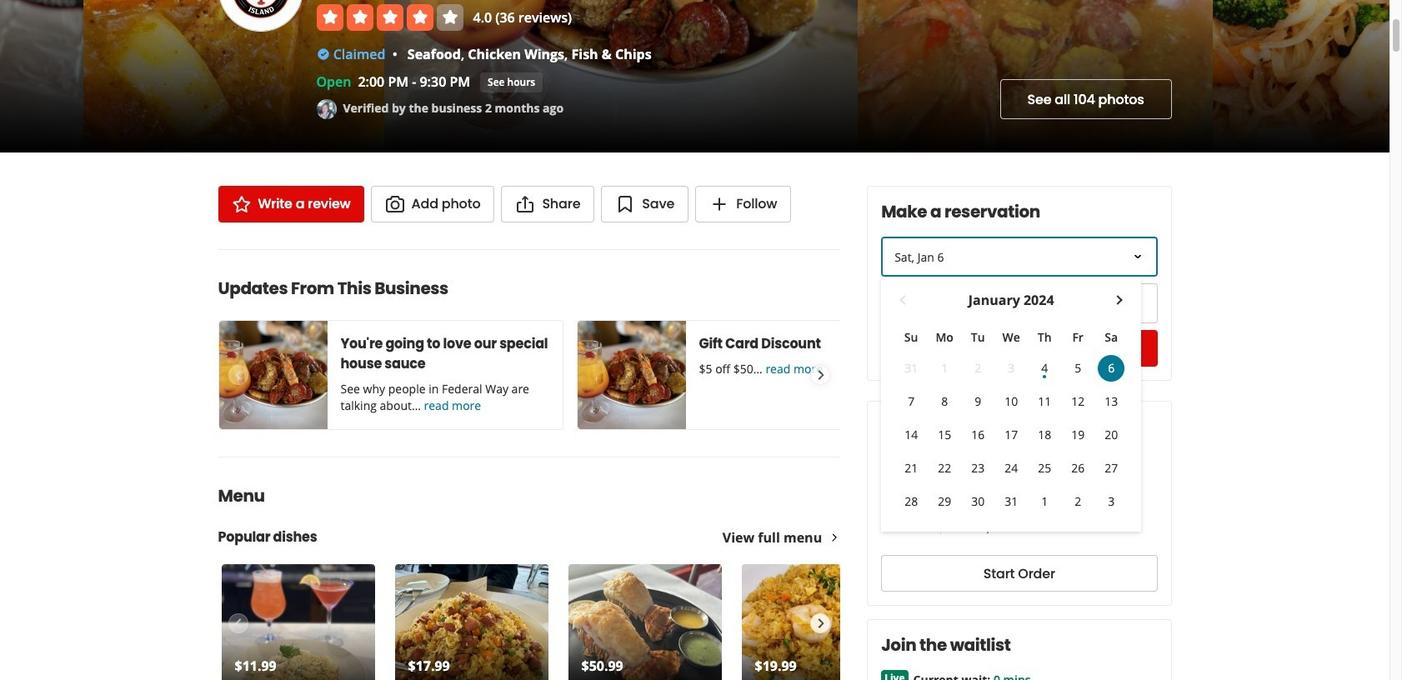 Task type: vqa. For each thing, say whether or not it's contained in the screenshot.
the Jeremy M. Los Angeles, CA
no



Task type: locate. For each thing, give the bounding box(es) containing it.
photo of crawfish island - federal way, wa, us. stir fried seafood rice noodles image
[[1213, 0, 1389, 153]]

24 save outline v2 image
[[615, 194, 635, 214]]

sausage fried rice image
[[395, 564, 548, 680]]

4 row from the top
[[895, 418, 1128, 452]]

next image
[[811, 365, 830, 385]]

thu feb 1, 2024 cell
[[1031, 488, 1058, 515]]

sun dec 31, 2023 cell
[[898, 355, 925, 382]]

None field
[[1023, 283, 1157, 323], [883, 285, 1014, 322], [1023, 283, 1157, 323], [883, 285, 1014, 322]]

tab panel
[[881, 492, 1040, 498]]

row
[[895, 323, 1128, 352], [895, 352, 1128, 385], [895, 385, 1128, 418], [895, 418, 1128, 452], [895, 452, 1128, 485], [895, 485, 1128, 518]]

6 row from the top
[[895, 485, 1128, 518]]

gift card discount image
[[577, 321, 686, 429]]

wed jan 3, 2024 cell
[[998, 355, 1025, 382]]

tue jan 2, 2024 cell
[[965, 355, 991, 382]]

you're going to love our special house  sauce image
[[219, 321, 327, 429]]

garlic noodles image
[[221, 564, 375, 680]]

24 star v2 image
[[231, 194, 251, 214]]

16 claim filled v2 image
[[316, 48, 330, 61]]

photo of crawfish island - federal way, wa, us. lovely cocktails image
[[0, 0, 83, 153]]

row group
[[895, 352, 1128, 518]]

grid
[[895, 290, 1128, 518]]

3 row from the top
[[895, 385, 1128, 418]]

grilled lobster image
[[568, 564, 721, 680]]

1 row from the top
[[895, 323, 1128, 352]]

24 camera v2 image
[[385, 194, 405, 214]]

photo of crawfish island - federal way, wa, us. island curry  seafood image
[[83, 0, 384, 153]]

previous image
[[228, 365, 247, 385]]

tab list
[[881, 458, 1040, 492]]



Task type: describe. For each thing, give the bounding box(es) containing it.
sat jan 6, 2024 cell
[[1095, 352, 1128, 385]]

previous image
[[228, 614, 247, 634]]

fri feb 2, 2024 cell
[[1065, 488, 1091, 515]]

14 chevron right outline image
[[829, 532, 840, 544]]

photo of crawfish island - federal way, wa, us. image
[[858, 0, 1213, 153]]

next image
[[811, 614, 830, 634]]

24 share v2 image
[[515, 194, 535, 214]]

menu element
[[191, 457, 898, 680]]

sat feb 3, 2024 cell
[[1098, 488, 1125, 515]]

updates from this business element
[[191, 249, 922, 430]]

5 row from the top
[[895, 452, 1128, 485]]

24 add v2 image
[[709, 194, 729, 214]]

mon jan 1, 2024 cell
[[931, 355, 958, 382]]

4 star rating image
[[316, 4, 463, 31]]

Select a date text field
[[881, 237, 1157, 277]]

special fried rice seafood image
[[741, 564, 895, 680]]

2 row from the top
[[895, 352, 1128, 385]]

photo of crawfish island - federal way, wa, us. crawfish and shrimp combo image
[[384, 0, 858, 153]]



